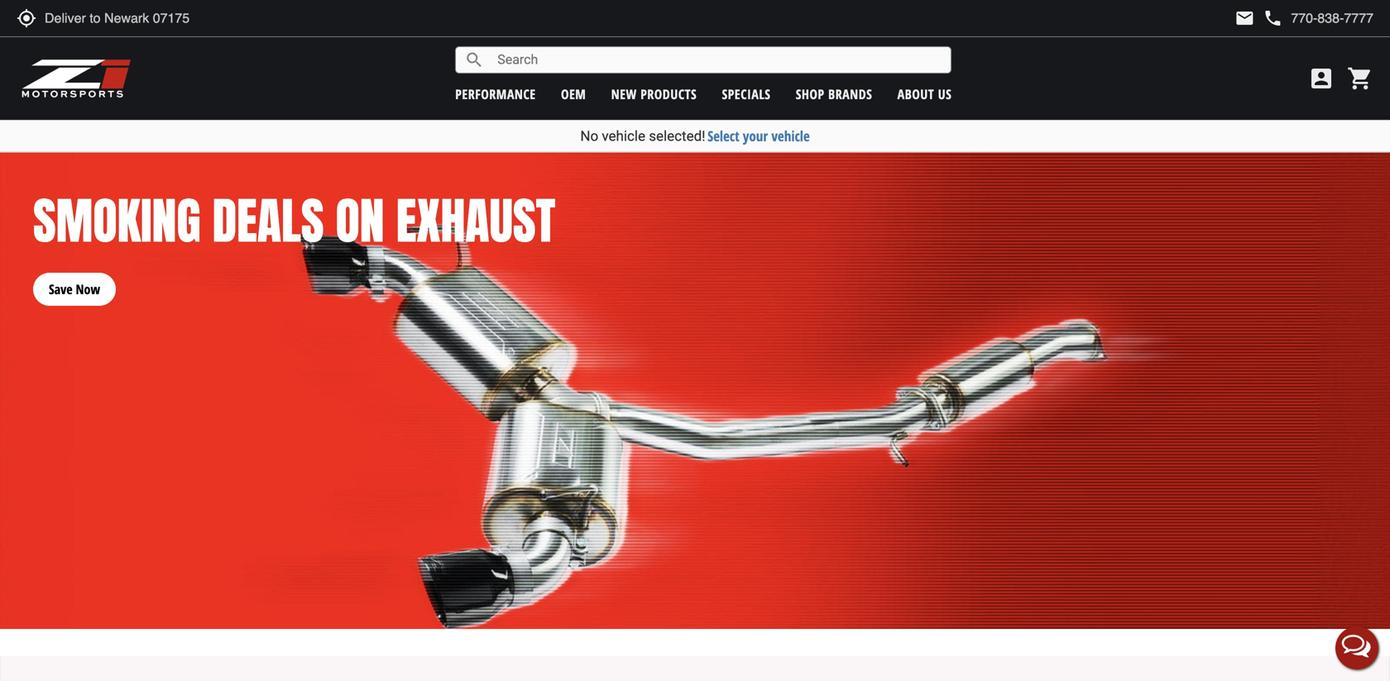 Task type: describe. For each thing, give the bounding box(es) containing it.
deals
[[212, 184, 324, 258]]

big
[[641, 32, 661, 55]]

oem
[[561, 85, 586, 103]]

no
[[580, 128, 599, 144]]

about us link
[[898, 85, 952, 103]]

exhaust
[[396, 184, 556, 258]]

(front
[[728, 32, 768, 55]]

mail link
[[1235, 8, 1255, 28]]

save
[[49, 281, 72, 299]]

save now
[[49, 281, 100, 299]]

drag to scroll
[[1328, 114, 1377, 124]]

on
[[336, 184, 385, 258]]

z1 for z1 350z / g35 power steering cooler upgrade kit
[[954, 32, 969, 55]]

mail
[[1235, 8, 1255, 28]]

z1 350z / g35 power steering cooler upgrade kit
[[954, 32, 1270, 55]]

products
[[641, 85, 697, 103]]

specials
[[722, 85, 771, 103]]

z1 for z1 x gt4 flex-fit hat
[[157, 32, 171, 55]]

my_location
[[17, 8, 36, 28]]

cooler
[[1149, 32, 1190, 55]]

scroll
[[1357, 114, 1377, 124]]

specials link
[[722, 85, 771, 103]]

save now link
[[33, 257, 116, 306]]

vehicle inside no vehicle selected! select your vehicle
[[602, 128, 646, 144]]

upgrade
[[1194, 32, 1248, 55]]

2 kit from the left
[[1253, 32, 1270, 55]]

1 kit from the left
[[706, 32, 724, 55]]

search
[[465, 50, 484, 70]]

shopping_cart link
[[1343, 65, 1374, 92]]

now
[[76, 281, 100, 299]]

no vehicle selected! select your vehicle
[[580, 127, 810, 146]]

z1 q50 / q60 track big brake kit (front & rear)
[[515, 32, 820, 55]]

q50
[[534, 32, 559, 55]]

q60
[[574, 32, 599, 55]]

shop brands link
[[796, 85, 873, 103]]

x
[[176, 32, 183, 55]]

select your vehicle link
[[708, 127, 810, 146]]

shop
[[796, 85, 825, 103]]

power
[[1047, 32, 1088, 55]]

oem link
[[561, 85, 586, 103]]

fit
[[245, 32, 262, 55]]

1 horizontal spatial vehicle
[[772, 127, 810, 146]]



Task type: locate. For each thing, give the bounding box(es) containing it.
kit
[[706, 32, 724, 55], [1253, 32, 1270, 55]]

0 horizontal spatial vehicle
[[602, 128, 646, 144]]

steering
[[1092, 32, 1145, 55]]

account_box link
[[1304, 65, 1339, 92]]

3 z1 from the left
[[954, 32, 969, 55]]

2 horizontal spatial z1
[[954, 32, 969, 55]]

/
[[563, 32, 569, 55], [1007, 32, 1014, 55]]

phone link
[[1263, 8, 1374, 28]]

z1
[[157, 32, 171, 55], [515, 32, 529, 55], [954, 32, 969, 55]]

phone
[[1263, 8, 1283, 28]]

&
[[772, 32, 781, 55]]

1 horizontal spatial /
[[1007, 32, 1014, 55]]

rear)
[[786, 32, 820, 55]]

us
[[938, 85, 952, 103]]

new
[[611, 85, 637, 103]]

/ for g35
[[1007, 32, 1014, 55]]

selected!
[[649, 128, 706, 144]]

kit down mail phone
[[1253, 32, 1270, 55]]

z1 left "q50" at the top
[[515, 32, 529, 55]]

performance
[[455, 85, 536, 103]]

select
[[708, 127, 740, 146]]

shopping_cart
[[1347, 65, 1374, 92]]

about us
[[898, 85, 952, 103]]

hat
[[266, 32, 288, 55]]

1 z1 from the left
[[157, 32, 171, 55]]

your
[[743, 127, 768, 146]]

2 z1 from the left
[[515, 32, 529, 55]]

smoking
[[33, 184, 201, 258]]

0 horizontal spatial /
[[563, 32, 569, 55]]

shop brands
[[796, 85, 873, 103]]

z1 for z1 q50 / q60 track big brake kit (front & rear)
[[515, 32, 529, 55]]

1 / from the left
[[563, 32, 569, 55]]

performance link
[[455, 85, 536, 103]]

new products
[[611, 85, 697, 103]]

brake
[[665, 32, 702, 55]]

vehicle
[[772, 127, 810, 146], [602, 128, 646, 144]]

to
[[1347, 114, 1355, 124]]

gt4
[[187, 32, 211, 55]]

brands
[[829, 85, 873, 103]]

vehicle right no
[[602, 128, 646, 144]]

kit right brake on the top of page
[[706, 32, 724, 55]]

1 horizontal spatial kit
[[1253, 32, 1270, 55]]

1 horizontal spatial z1
[[515, 32, 529, 55]]

flex-
[[215, 32, 245, 55]]

z1 left 350z
[[954, 32, 969, 55]]

z1 left 'x'
[[157, 32, 171, 55]]

0 horizontal spatial z1
[[157, 32, 171, 55]]

Search search field
[[484, 47, 951, 73]]

vehicle right your
[[772, 127, 810, 146]]

350z
[[973, 32, 1003, 55]]

track
[[603, 32, 637, 55]]

account_box
[[1309, 65, 1335, 92]]

mail phone
[[1235, 8, 1283, 28]]

/ for q60
[[563, 32, 569, 55]]

smoking deals on exhaust image
[[0, 153, 1390, 630]]

/ left g35
[[1007, 32, 1014, 55]]

command the grip image
[[0, 657, 1390, 682]]

/ left q60
[[563, 32, 569, 55]]

$4999.99
[[641, 72, 694, 92]]

new products link
[[611, 85, 697, 103]]

g35
[[1018, 32, 1043, 55]]

0 horizontal spatial kit
[[706, 32, 724, 55]]

about
[[898, 85, 935, 103]]

2 / from the left
[[1007, 32, 1014, 55]]

z1 x gt4 flex-fit hat
[[157, 32, 288, 55]]

z1 motorsports logo image
[[21, 58, 132, 99]]

drag
[[1328, 114, 1345, 124]]

smoking deals on exhaust
[[33, 184, 556, 258]]



Task type: vqa. For each thing, say whether or not it's contained in the screenshot.
the left Z1
yes



